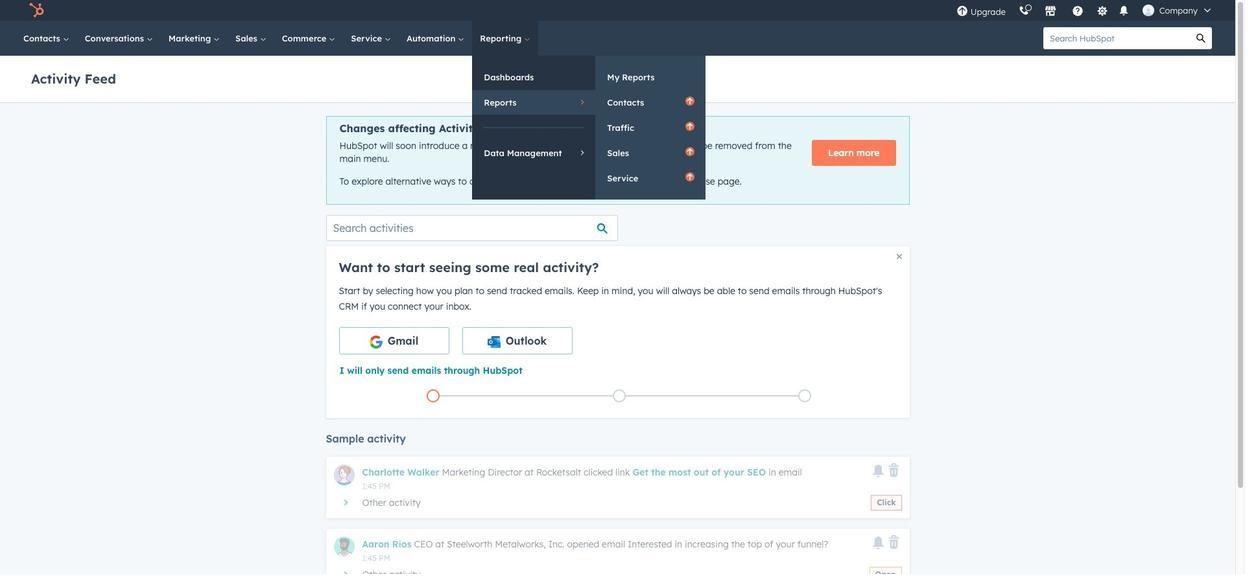 Task type: vqa. For each thing, say whether or not it's contained in the screenshot.
middle Link opens in a new window image
no



Task type: locate. For each thing, give the bounding box(es) containing it.
menu
[[951, 0, 1221, 21]]

list
[[340, 387, 898, 405]]

marketplaces image
[[1045, 6, 1057, 18]]

Search activities search field
[[326, 215, 618, 241]]

onboarding.steps.finalstep.title image
[[802, 394, 809, 401]]

Search HubSpot search field
[[1044, 27, 1191, 49]]

None checkbox
[[339, 328, 449, 355], [462, 328, 573, 355], [339, 328, 449, 355], [462, 328, 573, 355]]

close image
[[897, 254, 902, 259]]

reporting menu
[[473, 56, 706, 200]]



Task type: describe. For each thing, give the bounding box(es) containing it.
jacob simon image
[[1143, 5, 1155, 16]]

onboarding.steps.sendtrackedemailingmail.title image
[[616, 394, 623, 401]]



